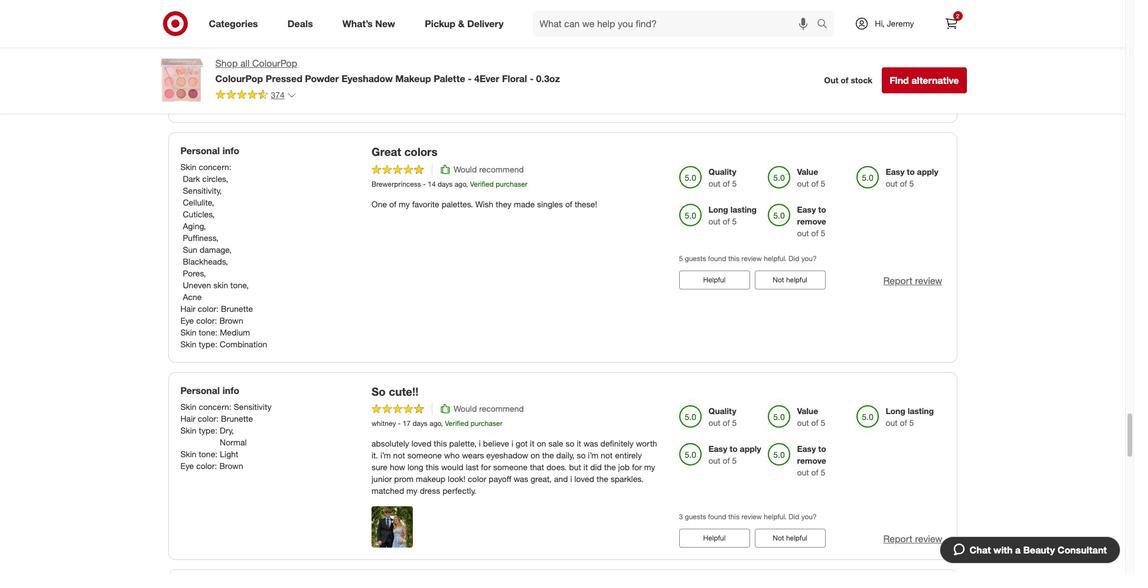 Task type: vqa. For each thing, say whether or not it's contained in the screenshot.


Task type: locate. For each thing, give the bounding box(es) containing it.
1 recommend from the top
[[479, 164, 524, 174]]

find alternative
[[890, 74, 960, 86]]

info up circles
[[223, 145, 240, 157]]

2 horizontal spatial long
[[886, 406, 906, 416]]

it right got on the bottom of page
[[530, 439, 535, 449]]

2 report from the top
[[884, 533, 913, 545]]

1 helpful from the top
[[787, 275, 808, 284]]

ago
[[455, 179, 466, 188], [430, 419, 441, 428]]

type up 'categories'
[[199, 7, 215, 17]]

personal inside personal info skin concern : sensitivity hair color : brunette skin type : dry , normal skin tone : light eye color : brown
[[181, 385, 220, 396]]

pickup & delivery
[[425, 17, 504, 29]]

3
[[679, 513, 683, 521]]

1 vertical spatial guests
[[685, 513, 707, 521]]

0 vertical spatial report
[[884, 275, 913, 286]]

2 eye from the top
[[181, 315, 194, 325]]

2 vertical spatial type
[[199, 425, 215, 435]]

1 vertical spatial report review
[[884, 533, 943, 545]]

personal info skin concern : dark circles , sensitivity , cellulite , cuticles , aging , puffiness , sun damage , blackheads , pores , uneven skin tone , acne hair color : brunette eye color : brown skin tone : medium skin type : combination
[[181, 145, 267, 349]]

concern inside personal info skin concern : sensitivity hair color : brunette skin type : dry , normal skin tone : light eye color : brown
[[199, 402, 229, 412]]

days for cute!!
[[413, 419, 428, 428]]

1 quality out of 5 from the top
[[709, 166, 737, 188]]

2 helpful. from the top
[[764, 513, 787, 521]]

was
[[456, 32, 471, 42], [544, 32, 559, 42], [584, 439, 599, 449], [514, 474, 529, 484]]

2 not helpful button from the top
[[755, 529, 826, 548]]

0 vertical spatial report review
[[884, 275, 943, 286]]

0 vertical spatial quality out of 5
[[709, 166, 737, 188]]

recommend up they
[[479, 164, 524, 174]]

1 quality from the top
[[709, 166, 737, 176]]

value for so cute!!
[[798, 406, 819, 416]]

not helpful button for cute!!
[[755, 529, 826, 548]]

helpful button
[[679, 271, 750, 289], [679, 529, 750, 548]]

0 vertical spatial did
[[789, 254, 800, 263]]

0 horizontal spatial i
[[372, 20, 374, 30]]

1 horizontal spatial i'm
[[588, 451, 599, 461]]

2 guests from the top
[[685, 513, 707, 521]]

1 vertical spatial days
[[413, 419, 428, 428]]

so
[[372, 385, 386, 398]]

helpful down 3 guests found this review helpful. did you?
[[704, 534, 726, 543]]

out
[[798, 11, 810, 21], [709, 49, 721, 59], [798, 49, 810, 59], [709, 178, 721, 188], [798, 178, 810, 188], [886, 178, 898, 188], [709, 216, 721, 226], [798, 228, 810, 238], [709, 418, 721, 428], [798, 418, 810, 428], [886, 418, 898, 428], [709, 456, 721, 466], [798, 468, 810, 478]]

palette
[[434, 73, 466, 84]]

1 vertical spatial helpful button
[[679, 529, 750, 548]]

would
[[454, 164, 477, 174], [454, 404, 477, 414]]

would recommend for so cute!!
[[454, 404, 524, 414]]

1 type from the top
[[199, 7, 215, 17]]

0 vertical spatial you?
[[802, 254, 817, 263]]

1 horizontal spatial that
[[530, 462, 545, 473]]

bought
[[376, 20, 403, 30]]

with down only
[[624, 32, 640, 42]]

easy to remove out of 5 for so cute!!
[[798, 444, 827, 478]]

type left the dry at bottom left
[[199, 425, 215, 435]]

What can we help you find? suggestions appear below search field
[[533, 11, 821, 37]]

1 hair from the top
[[181, 304, 196, 314]]

brunette up the dry at bottom left
[[221, 413, 253, 424]]

wears
[[462, 451, 484, 461]]

0 vertical spatial info
[[223, 145, 240, 157]]

1 vertical spatial and
[[554, 474, 568, 484]]

is down some
[[472, 44, 478, 54]]

info inside personal info skin concern : sensitivity hair color : brunette skin type : dry , normal skin tone : light eye color : brown
[[223, 385, 240, 396]]

would recommend up "wish"
[[454, 164, 524, 174]]

1 not from the left
[[393, 451, 405, 461]]

long inside absolutely loved this palette, i believe i got it on sale so it was definitely worth it. i'm not someone who wears eyeshadow on the daily, so i'm not entirely sure how long this would last for someone that does. but it did the job for my junior prom makeup look! color payoff was great, and i loved the sparkles. matched my dress perfectly.
[[408, 462, 424, 473]]

purchaser for great colors
[[496, 179, 528, 188]]

easy
[[886, 166, 905, 176], [798, 204, 817, 214], [709, 444, 728, 454], [798, 444, 817, 454]]

report review for colors
[[884, 275, 943, 286]]

and down does.
[[554, 474, 568, 484]]

i up "wears"
[[479, 439, 481, 449]]

14
[[428, 179, 436, 188]]

not helpful button down 3 guests found this review helpful. did you?
[[755, 529, 826, 548]]

1 vertical spatial report
[[884, 533, 913, 545]]

0 vertical spatial easy to remove out of 5
[[798, 204, 827, 238]]

hair
[[181, 304, 196, 314], [181, 413, 196, 424]]

not down the definitely
[[601, 451, 613, 461]]

1 vertical spatial eye
[[181, 315, 194, 325]]

2 report review button from the top
[[884, 533, 943, 546]]

0 vertical spatial so
[[566, 439, 575, 449]]

0 vertical spatial value
[[450, 44, 470, 54]]

: inside skin type eye color : green
[[215, 18, 217, 28]]

2 recommend from the top
[[479, 404, 524, 414]]

0 horizontal spatial for
[[481, 462, 491, 473]]

1 report review from the top
[[884, 275, 943, 286]]

2 helpful from the top
[[787, 534, 808, 543]]

- left 4ever
[[468, 73, 472, 84]]

loved
[[412, 439, 432, 449], [575, 474, 595, 484]]

1 for from the left
[[481, 462, 491, 473]]

0 vertical spatial makeup
[[372, 44, 401, 54]]

days right 17
[[413, 419, 428, 428]]

1 helpful button from the top
[[679, 271, 750, 289]]

2 for from the left
[[632, 462, 642, 473]]

a left beauty
[[1016, 544, 1021, 556]]

0 vertical spatial ago
[[455, 179, 466, 188]]

found for so cute!!
[[709, 513, 727, 521]]

2 easy to remove out of 5 from the top
[[798, 444, 827, 478]]

0 vertical spatial palette,
[[459, 20, 487, 30]]

days
[[438, 179, 453, 188], [413, 419, 428, 428]]

not helpful button
[[755, 271, 826, 289], [755, 529, 826, 548]]

days right 14
[[438, 179, 453, 188]]

days for colors
[[438, 179, 453, 188]]

not for great colors
[[773, 275, 785, 284]]

1 vertical spatial found
[[709, 513, 727, 521]]

2 hair from the top
[[181, 413, 196, 424]]

colors
[[405, 145, 438, 158]]

i down daily,
[[571, 474, 572, 484]]

would recommend up believe
[[454, 404, 524, 414]]

0 vertical spatial days
[[438, 179, 453, 188]]

1 vertical spatial report review button
[[884, 533, 943, 546]]

beauty
[[1024, 544, 1056, 556]]

1 brown from the top
[[220, 315, 243, 325]]

brown down light
[[220, 461, 243, 471]]

1 vertical spatial info
[[223, 385, 240, 396]]

1 i from the left
[[372, 20, 374, 30]]

1 horizontal spatial lasting
[[908, 406, 935, 416]]

makeup up the dress at the bottom of the page
[[416, 474, 446, 484]]

on left sale
[[537, 439, 546, 449]]

1 horizontal spatial i
[[512, 439, 514, 449]]

concern inside personal info skin concern : dark circles , sensitivity , cellulite , cuticles , aging , puffiness , sun damage , blackheads , pores , uneven skin tone , acne hair color : brunette eye color : brown skin tone : medium skin type : combination
[[199, 162, 229, 172]]

1 vertical spatial tone
[[199, 327, 215, 337]]

helpful for cute!!
[[704, 534, 726, 543]]

tone
[[231, 280, 247, 290], [199, 327, 215, 337], [199, 449, 215, 459]]

2 remove from the top
[[798, 456, 827, 466]]

helpful button for great colors
[[679, 271, 750, 289]]

guests for so cute!!
[[685, 513, 707, 521]]

1 brunette from the top
[[221, 304, 253, 314]]

1 guests from the top
[[685, 254, 707, 263]]

brush.
[[404, 44, 427, 54]]

1 vertical spatial would
[[454, 404, 477, 414]]

did for great colors
[[789, 254, 800, 263]]

1 horizontal spatial days
[[438, 179, 453, 188]]

0 vertical spatial helpful
[[704, 275, 726, 284]]

2 link
[[939, 11, 965, 37]]

helpful button down 3 guests found this review helpful. did you?
[[679, 529, 750, 548]]

1 found from the top
[[709, 254, 727, 263]]

1 easy to remove out of 5 from the top
[[798, 204, 827, 238]]

helpful down 5 guests found this review helpful. did you?
[[704, 275, 726, 284]]

1 vertical spatial would recommend
[[454, 404, 524, 414]]

alternative
[[912, 74, 960, 86]]

makeup down drawback
[[372, 44, 401, 54]]

helpful for so cute!!
[[787, 534, 808, 543]]

it inside i bought the deja brew palette, and i love the cool, neutral colors. the only drawback is that there was some fallout, but it was easily dusted off with a makeup brush. price value is great.
[[537, 32, 542, 42]]

with right the chat
[[994, 544, 1013, 556]]

1 vertical spatial value out of 5
[[798, 406, 826, 428]]

with inside button
[[994, 544, 1013, 556]]

0 horizontal spatial i
[[479, 439, 481, 449]]

2 personal from the top
[[181, 385, 220, 396]]

hair inside personal info skin concern : sensitivity hair color : brunette skin type : dry , normal skin tone : light eye color : brown
[[181, 413, 196, 424]]

out of 5
[[798, 11, 826, 21], [709, 49, 737, 59], [798, 49, 826, 59]]

recommend
[[479, 164, 524, 174], [479, 404, 524, 414]]

i left love
[[505, 20, 507, 30]]

helpful down 5 guests found this review helpful. did you?
[[787, 275, 808, 284]]

0 vertical spatial not
[[773, 275, 785, 284]]

i'm right it.
[[381, 451, 391, 461]]

my down worth
[[645, 462, 656, 473]]

you?
[[802, 254, 817, 263], [802, 513, 817, 521]]

skin type eye color : green
[[181, 7, 242, 28]]

0 vertical spatial report review button
[[884, 274, 943, 288]]

3 skin from the top
[[181, 327, 197, 337]]

1 vertical spatial a
[[1016, 544, 1021, 556]]

i left new
[[372, 20, 374, 30]]

0 vertical spatial long lasting out of 5
[[709, 204, 757, 226]]

1 vertical spatial my
[[645, 462, 656, 473]]

for right "last"
[[481, 462, 491, 473]]

it right sale
[[577, 439, 582, 449]]

0 vertical spatial found
[[709, 254, 727, 263]]

brown up medium
[[220, 315, 243, 325]]

a down only
[[642, 32, 646, 42]]

1 personal from the top
[[181, 145, 220, 157]]

1 helpful. from the top
[[764, 254, 787, 263]]

brunette
[[221, 304, 253, 314], [221, 413, 253, 424]]

0 vertical spatial on
[[537, 439, 546, 449]]

on up great, on the left of page
[[531, 451, 540, 461]]

personal info skin concern : sensitivity hair color : brunette skin type : dry , normal skin tone : light eye color : brown
[[181, 385, 272, 471]]

on
[[537, 439, 546, 449], [531, 451, 540, 461]]

1 not helpful button from the top
[[755, 271, 826, 289]]

1 info from the top
[[223, 145, 240, 157]]

2 i'm from the left
[[588, 451, 599, 461]]

1 vertical spatial helpful.
[[764, 513, 787, 521]]

0 vertical spatial would
[[454, 164, 477, 174]]

easy to remove out of 5
[[798, 204, 827, 238], [798, 444, 827, 478]]

damage
[[200, 245, 230, 255]]

personal inside personal info skin concern : dark circles , sensitivity , cellulite , cuticles , aging , puffiness , sun damage , blackheads , pores , uneven skin tone , acne hair color : brunette eye color : brown skin tone : medium skin type : combination
[[181, 145, 220, 157]]

1 vertical spatial purchaser
[[471, 419, 503, 428]]

1 vertical spatial with
[[994, 544, 1013, 556]]

not helpful for cute!!
[[773, 534, 808, 543]]

not down 3 guests found this review helpful. did you?
[[773, 534, 785, 543]]

shop all colourpop colourpop pressed powder eyeshadow makeup palette - 4ever floral - 0.3oz
[[215, 57, 560, 84]]

2 quality from the top
[[709, 406, 737, 416]]

2 concern from the top
[[199, 402, 229, 412]]

but
[[523, 32, 535, 42], [569, 462, 582, 473]]

colourpop down all
[[215, 73, 263, 84]]

would recommend for great colors
[[454, 164, 524, 174]]

0 vertical spatial not helpful button
[[755, 271, 826, 289]]

so right daily,
[[577, 451, 586, 461]]

i'm up did
[[588, 451, 599, 461]]

2 quality out of 5 from the top
[[709, 406, 737, 428]]

for right job
[[632, 462, 642, 473]]

that
[[419, 32, 433, 42], [530, 462, 545, 473]]

guests
[[685, 254, 707, 263], [685, 513, 707, 521]]

1 you? from the top
[[802, 254, 817, 263]]

personal up "dark"
[[181, 145, 220, 157]]

0 vertical spatial remove
[[798, 216, 827, 226]]

0 horizontal spatial loved
[[412, 439, 432, 449]]

1 vertical spatial that
[[530, 462, 545, 473]]

2 brown from the top
[[220, 461, 243, 471]]

0 vertical spatial with
[[624, 32, 640, 42]]

and inside absolutely loved this palette, i believe i got it on sale so it was definitely worth it. i'm not someone who wears eyeshadow on the daily, so i'm not entirely sure how long this would last for someone that does. but it did the job for my junior prom makeup look! color payoff was great, and i loved the sparkles. matched my dress perfectly.
[[554, 474, 568, 484]]

1 vertical spatial so
[[577, 451, 586, 461]]

it down cool,
[[537, 32, 542, 42]]

not down 5 guests found this review helpful. did you?
[[773, 275, 785, 284]]

1 horizontal spatial sensitivity
[[234, 402, 272, 412]]

1 report review button from the top
[[884, 274, 943, 288]]

a
[[642, 32, 646, 42], [1016, 544, 1021, 556]]

palette, up "wears"
[[450, 439, 477, 449]]

2 vertical spatial long
[[408, 462, 424, 473]]

eye inside personal info skin concern : dark circles , sensitivity , cellulite , cuticles , aging , puffiness , sun damage , blackheads , pores , uneven skin tone , acne hair color : brunette eye color : brown skin tone : medium skin type : combination
[[181, 315, 194, 325]]

helpful button down 5 guests found this review helpful. did you?
[[679, 271, 750, 289]]

verified up 'one of my favorite palettes. wish they made singles of these!'
[[470, 179, 494, 188]]

would for so cute!!
[[454, 404, 477, 414]]

3 eye from the top
[[181, 461, 194, 471]]

brunette inside personal info skin concern : sensitivity hair color : brunette skin type : dry , normal skin tone : light eye color : brown
[[221, 413, 253, 424]]

it.
[[372, 451, 378, 461]]

the right love
[[527, 20, 539, 30]]

2 brunette from the top
[[221, 413, 253, 424]]

my down prom
[[407, 486, 418, 496]]

did
[[591, 462, 602, 473]]

eye inside personal info skin concern : sensitivity hair color : brunette skin type : dry , normal skin tone : light eye color : brown
[[181, 461, 194, 471]]

1 vertical spatial palette,
[[450, 439, 477, 449]]

0 vertical spatial easy to apply out of 5
[[886, 166, 939, 188]]

would up "whitney - 17 days ago , verified purchaser"
[[454, 404, 477, 414]]

1 would from the top
[[454, 164, 477, 174]]

2 report review from the top
[[884, 533, 943, 545]]

tone right skin
[[231, 280, 247, 290]]

type inside skin type eye color : green
[[199, 7, 215, 17]]

0 horizontal spatial sensitivity
[[183, 185, 220, 196]]

2 type from the top
[[199, 339, 215, 349]]

info inside personal info skin concern : dark circles , sensitivity , cellulite , cuticles , aging , puffiness , sun damage , blackheads , pores , uneven skin tone , acne hair color : brunette eye color : brown skin tone : medium skin type : combination
[[223, 145, 240, 157]]

0 horizontal spatial apply
[[740, 444, 762, 454]]

personal for so cute!!
[[181, 385, 220, 396]]

helpful.
[[764, 254, 787, 263], [764, 513, 787, 521]]

1 horizontal spatial is
[[472, 44, 478, 54]]

0 vertical spatial personal
[[181, 145, 220, 157]]

brewerprincess
[[372, 179, 421, 188]]

job
[[619, 462, 630, 473]]

2 not from the top
[[773, 534, 785, 543]]

these!
[[575, 199, 598, 209]]

1 vertical spatial quality out of 5
[[709, 406, 737, 428]]

2 value out of 5 from the top
[[798, 406, 826, 428]]

2 vertical spatial tone
[[199, 449, 215, 459]]

someone left who
[[408, 451, 442, 461]]

2 found from the top
[[709, 513, 727, 521]]

7 skin from the top
[[181, 449, 197, 459]]

color inside skin type eye color : green
[[196, 18, 215, 28]]

type left combination
[[199, 339, 215, 349]]

not up how
[[393, 451, 405, 461]]

0 vertical spatial would recommend
[[454, 164, 524, 174]]

1 vertical spatial brown
[[220, 461, 243, 471]]

search button
[[812, 11, 841, 39]]

and up some
[[489, 20, 503, 30]]

eye
[[181, 18, 194, 28], [181, 315, 194, 325], [181, 461, 194, 471]]

1 vertical spatial helpful
[[787, 534, 808, 543]]

deals link
[[278, 11, 328, 37]]

1 horizontal spatial for
[[632, 462, 642, 473]]

1 would recommend from the top
[[454, 164, 524, 174]]

3 type from the top
[[199, 425, 215, 435]]

not helpful button down 5 guests found this review helpful. did you?
[[755, 271, 826, 289]]

hi, jeremy
[[876, 18, 915, 28]]

personal for great colors
[[181, 145, 220, 157]]

1 not from the top
[[773, 275, 785, 284]]

1 report from the top
[[884, 275, 913, 286]]

brunette up medium
[[221, 304, 253, 314]]

that up great, on the left of page
[[530, 462, 545, 473]]

not
[[773, 275, 785, 284], [773, 534, 785, 543]]

1 horizontal spatial not
[[601, 451, 613, 461]]

type inside personal info skin concern : dark circles , sensitivity , cellulite , cuticles , aging , puffiness , sun damage , blackheads , pores , uneven skin tone , acne hair color : brunette eye color : brown skin tone : medium skin type : combination
[[199, 339, 215, 349]]

0 vertical spatial guests
[[685, 254, 707, 263]]

info
[[223, 145, 240, 157], [223, 385, 240, 396]]

1 skin from the top
[[181, 7, 197, 17]]

0 horizontal spatial not
[[393, 451, 405, 461]]

2 would recommend from the top
[[454, 404, 524, 414]]

so up daily,
[[566, 439, 575, 449]]

0 horizontal spatial ago
[[430, 419, 441, 428]]

value out of 5 for so cute!!
[[798, 406, 826, 428]]

1 did from the top
[[789, 254, 800, 263]]

1 not helpful from the top
[[773, 275, 808, 284]]

0 horizontal spatial and
[[489, 20, 503, 30]]

but down daily,
[[569, 462, 582, 473]]

- left 17
[[398, 419, 401, 428]]

0 horizontal spatial verified
[[445, 419, 469, 428]]

that inside absolutely loved this palette, i believe i got it on sale so it was definitely worth it. i'm not someone who wears eyeshadow on the daily, so i'm not entirely sure how long this would last for someone that does. but it did the job for my junior prom makeup look! color payoff was great, and i loved the sparkles. matched my dress perfectly.
[[530, 462, 545, 473]]

singles
[[537, 199, 563, 209]]

cuticles
[[183, 209, 212, 219]]

makeup inside i bought the deja brew palette, and i love the cool, neutral colors. the only drawback is that there was some fallout, but it was easily dusted off with a makeup brush. price value is great.
[[372, 44, 401, 54]]

value inside i bought the deja brew palette, and i love the cool, neutral colors. the only drawback is that there was some fallout, but it was easily dusted off with a makeup brush. price value is great.
[[450, 44, 470, 54]]

2 not helpful from the top
[[773, 534, 808, 543]]

find alternative button
[[883, 67, 967, 93]]

1 vertical spatial recommend
[[479, 404, 524, 414]]

quality out of 5 for so cute!!
[[709, 406, 737, 428]]

but inside absolutely loved this palette, i believe i got it on sale so it was definitely worth it. i'm not someone who wears eyeshadow on the daily, so i'm not entirely sure how long this would last for someone that does. but it did the job for my junior prom makeup look! color payoff was great, and i loved the sparkles. matched my dress perfectly.
[[569, 462, 582, 473]]

0 vertical spatial helpful button
[[679, 271, 750, 289]]

1 remove from the top
[[798, 216, 827, 226]]

and inside i bought the deja brew palette, and i love the cool, neutral colors. the only drawback is that there was some fallout, but it was easily dusted off with a makeup brush. price value is great.
[[489, 20, 503, 30]]

helpful
[[704, 275, 726, 284], [704, 534, 726, 543]]

1 eye from the top
[[181, 18, 194, 28]]

0 vertical spatial concern
[[199, 162, 229, 172]]

purchaser up they
[[496, 179, 528, 188]]

a inside i bought the deja brew palette, and i love the cool, neutral colors. the only drawback is that there was some fallout, but it was easily dusted off with a makeup brush. price value is great.
[[642, 32, 646, 42]]

0 vertical spatial apply
[[918, 166, 939, 176]]

1 helpful from the top
[[704, 275, 726, 284]]

0 vertical spatial that
[[419, 32, 433, 42]]

sensitivity up cellulite
[[183, 185, 220, 196]]

0 horizontal spatial days
[[413, 419, 428, 428]]

info up the dry at bottom left
[[223, 385, 240, 396]]

is up brush.
[[410, 32, 416, 42]]

1 horizontal spatial verified
[[470, 179, 494, 188]]

purchaser up believe
[[471, 419, 503, 428]]

and
[[489, 20, 503, 30], [554, 474, 568, 484]]

colourpop up pressed
[[252, 57, 297, 69]]

1 concern from the top
[[199, 162, 229, 172]]

my left favorite
[[399, 199, 410, 209]]

quality out of 5 for great colors
[[709, 166, 737, 188]]

brown
[[220, 315, 243, 325], [220, 461, 243, 471]]

i left got on the bottom of page
[[512, 439, 514, 449]]

loved down "whitney - 17 days ago , verified purchaser"
[[412, 439, 432, 449]]

5
[[821, 11, 826, 21], [733, 49, 737, 59], [821, 49, 826, 59], [733, 178, 737, 188], [821, 178, 826, 188], [910, 178, 915, 188], [733, 216, 737, 226], [821, 228, 826, 238], [679, 254, 683, 263], [733, 418, 737, 428], [821, 418, 826, 428], [910, 418, 915, 428], [733, 456, 737, 466], [821, 468, 826, 478]]

2 info from the top
[[223, 385, 240, 396]]

was up did
[[584, 439, 599, 449]]

lasting
[[731, 204, 757, 214], [908, 406, 935, 416]]

0 horizontal spatial makeup
[[372, 44, 401, 54]]

tone left medium
[[199, 327, 215, 337]]

worth
[[636, 439, 658, 449]]

not helpful
[[773, 275, 808, 284], [773, 534, 808, 543]]

sensitivity up normal
[[234, 402, 272, 412]]

1 vertical spatial not
[[773, 534, 785, 543]]

uneven
[[183, 280, 211, 290]]

ago for great colors
[[455, 179, 466, 188]]

not helpful down 5 guests found this review helpful. did you?
[[773, 275, 808, 284]]

great
[[372, 145, 401, 158]]

1 vertical spatial easy to remove out of 5
[[798, 444, 827, 478]]

0 horizontal spatial is
[[410, 32, 416, 42]]

1 horizontal spatial i
[[505, 20, 507, 30]]

1 horizontal spatial and
[[554, 474, 568, 484]]

2 helpful from the top
[[704, 534, 726, 543]]

sensitivity inside personal info skin concern : dark circles , sensitivity , cellulite , cuticles , aging , puffiness , sun damage , blackheads , pores , uneven skin tone , acne hair color : brunette eye color : brown skin tone : medium skin type : combination
[[183, 185, 220, 196]]

the down sale
[[543, 451, 554, 461]]

it
[[537, 32, 542, 42], [530, 439, 535, 449], [577, 439, 582, 449], [584, 462, 588, 473]]

did for so cute!!
[[789, 513, 800, 521]]

0 vertical spatial tone
[[231, 280, 247, 290]]

ago right 17
[[430, 419, 441, 428]]

374 link
[[215, 89, 297, 103]]

0 vertical spatial eye
[[181, 18, 194, 28]]

quality for cute!!
[[709, 406, 737, 416]]

helpful down 3 guests found this review helpful. did you?
[[787, 534, 808, 543]]

2 you? from the top
[[802, 513, 817, 521]]

guest review image 1 of 1, zoom in image
[[372, 507, 413, 548]]

0 vertical spatial recommend
[[479, 164, 524, 174]]

concern up the dry at bottom left
[[199, 402, 229, 412]]

recommend up believe
[[479, 404, 524, 414]]

verified up who
[[445, 419, 469, 428]]

would up brewerprincess - 14 days ago , verified purchaser
[[454, 164, 477, 174]]

someone down eyeshadow
[[494, 462, 528, 473]]

loved down did
[[575, 474, 595, 484]]

puffiness
[[183, 233, 216, 243]]

0 vertical spatial loved
[[412, 439, 432, 449]]

palette, up some
[[459, 20, 487, 30]]

personal up the dry at bottom left
[[181, 385, 220, 396]]

guests for great colors
[[685, 254, 707, 263]]

type inside personal info skin concern : sensitivity hair color : brunette skin type : dry , normal skin tone : light eye color : brown
[[199, 425, 215, 435]]

2 did from the top
[[789, 513, 800, 521]]

but down love
[[523, 32, 535, 42]]

brown inside personal info skin concern : sensitivity hair color : brunette skin type : dry , normal skin tone : light eye color : brown
[[220, 461, 243, 471]]

-
[[468, 73, 472, 84], [530, 73, 534, 84], [423, 179, 426, 188], [398, 419, 401, 428]]

my
[[399, 199, 410, 209], [645, 462, 656, 473], [407, 486, 418, 496]]

delivery
[[467, 17, 504, 29]]

0 vertical spatial not helpful
[[773, 275, 808, 284]]

0 vertical spatial is
[[410, 32, 416, 42]]

1 value out of 5 from the top
[[798, 166, 826, 188]]

brewerprincess - 14 days ago , verified purchaser
[[372, 179, 528, 188]]

2 would from the top
[[454, 404, 477, 414]]

tone left light
[[199, 449, 215, 459]]

you? for so cute!!
[[802, 513, 817, 521]]

sensitivity inside personal info skin concern : sensitivity hair color : brunette skin type : dry , normal skin tone : light eye color : brown
[[234, 402, 272, 412]]

this
[[729, 254, 740, 263], [434, 439, 447, 449], [426, 462, 439, 473], [729, 513, 740, 521]]

concern up circles
[[199, 162, 229, 172]]

not helpful down 3 guests found this review helpful. did you?
[[773, 534, 808, 543]]

that down deja
[[419, 32, 433, 42]]

helpful
[[787, 275, 808, 284], [787, 534, 808, 543]]

1 horizontal spatial easy to apply out of 5
[[886, 166, 939, 188]]

2 helpful button from the top
[[679, 529, 750, 548]]



Task type: describe. For each thing, give the bounding box(es) containing it.
skin
[[213, 280, 228, 290]]

search
[[812, 19, 841, 30]]

0 vertical spatial long
[[709, 204, 729, 214]]

2 horizontal spatial i
[[571, 474, 572, 484]]

hi,
[[876, 18, 885, 28]]

made
[[514, 199, 535, 209]]

one of my favorite palettes. wish they made singles of these!
[[372, 199, 598, 209]]

hair inside personal info skin concern : dark circles , sensitivity , cellulite , cuticles , aging , puffiness , sun damage , blackheads , pores , uneven skin tone , acne hair color : brunette eye color : brown skin tone : medium skin type : combination
[[181, 304, 196, 314]]

6 skin from the top
[[181, 425, 197, 435]]

was left great, on the left of page
[[514, 474, 529, 484]]

sale
[[549, 439, 564, 449]]

ago for so cute!!
[[430, 419, 441, 428]]

recommend for great colors
[[479, 164, 524, 174]]

5 skin from the top
[[181, 402, 197, 412]]

cellulite
[[183, 197, 212, 207]]

a inside button
[[1016, 544, 1021, 556]]

value out of 5 for great colors
[[798, 166, 826, 188]]

circles
[[203, 174, 226, 184]]

1 horizontal spatial loved
[[575, 474, 595, 484]]

not for so cute!!
[[773, 534, 785, 543]]

1 vertical spatial someone
[[494, 462, 528, 473]]

neutral
[[561, 20, 586, 30]]

it left did
[[584, 462, 588, 473]]

palettes.
[[442, 199, 473, 209]]

the left deja
[[405, 20, 417, 30]]

does.
[[547, 462, 567, 473]]

the left job
[[605, 462, 616, 473]]

tone inside personal info skin concern : sensitivity hair color : brunette skin type : dry , normal skin tone : light eye color : brown
[[199, 449, 215, 459]]

0 vertical spatial someone
[[408, 451, 442, 461]]

but inside i bought the deja brew palette, and i love the cool, neutral colors. the only drawback is that there was some fallout, but it was easily dusted off with a makeup brush. price value is great.
[[523, 32, 535, 42]]

1 vertical spatial long
[[886, 406, 906, 416]]

skin inside skin type eye color : green
[[181, 7, 197, 17]]

eyeshadow
[[487, 451, 529, 461]]

374
[[271, 90, 285, 100]]

colors.
[[588, 20, 613, 30]]

eyeshadow
[[342, 73, 393, 84]]

4ever
[[475, 73, 500, 84]]

sun
[[183, 245, 197, 255]]

blackheads
[[183, 256, 226, 266]]

- left 14
[[423, 179, 426, 188]]

makeup inside absolutely loved this palette, i believe i got it on sale so it was definitely worth it. i'm not someone who wears eyeshadow on the daily, so i'm not entirely sure how long this would last for someone that does. but it did the job for my junior prom makeup look! color payoff was great, and i loved the sparkles. matched my dress perfectly.
[[416, 474, 446, 484]]

favorite
[[412, 199, 440, 209]]

dress
[[420, 486, 441, 496]]

concern for so cute!!
[[199, 402, 229, 412]]

last
[[466, 462, 479, 473]]

chat with a beauty consultant
[[970, 544, 1108, 556]]

light
[[220, 449, 238, 459]]

was down pickup & delivery
[[456, 32, 471, 42]]

0 vertical spatial colourpop
[[252, 57, 297, 69]]

got
[[516, 439, 528, 449]]

the
[[615, 20, 629, 30]]

sparkles.
[[611, 474, 644, 484]]

1 vertical spatial lasting
[[908, 406, 935, 416]]

verified for colors
[[470, 179, 494, 188]]

perfectly.
[[443, 486, 477, 496]]

cute!!
[[389, 385, 419, 398]]

shop
[[215, 57, 238, 69]]

report for great colors
[[884, 275, 913, 286]]

you? for great colors
[[802, 254, 817, 263]]

what's
[[343, 17, 373, 29]]

the down did
[[597, 474, 609, 484]]

0 horizontal spatial so
[[566, 439, 575, 449]]

remove for great colors
[[798, 216, 827, 226]]

palette, inside i bought the deja brew palette, and i love the cool, neutral colors. the only drawback is that there was some fallout, but it was easily dusted off with a makeup brush. price value is great.
[[459, 20, 487, 30]]

not helpful for colors
[[773, 275, 808, 284]]

helpful button for so cute!!
[[679, 529, 750, 548]]

1 vertical spatial is
[[472, 44, 478, 54]]

green
[[220, 18, 242, 28]]

chat
[[970, 544, 992, 556]]

2 vertical spatial my
[[407, 486, 418, 496]]

helpful for great colors
[[787, 275, 808, 284]]

love
[[510, 20, 525, 30]]

not helpful button for colors
[[755, 271, 826, 289]]

helpful. for great colors
[[764, 254, 787, 263]]

brown inside personal info skin concern : dark circles , sensitivity , cellulite , cuticles , aging , puffiness , sun damage , blackheads , pores , uneven skin tone , acne hair color : brunette eye color : brown skin tone : medium skin type : combination
[[220, 315, 243, 325]]

2 skin from the top
[[181, 162, 197, 172]]

purchaser for so cute!!
[[471, 419, 503, 428]]

would for great colors
[[454, 164, 477, 174]]

prom
[[394, 474, 414, 484]]

how
[[390, 462, 406, 473]]

chat with a beauty consultant button
[[940, 537, 1121, 564]]

what's new link
[[333, 11, 410, 37]]

aging
[[183, 221, 204, 231]]

that inside i bought the deja brew palette, and i love the cool, neutral colors. the only drawback is that there was some fallout, but it was easily dusted off with a makeup brush. price value is great.
[[419, 32, 433, 42]]

1 vertical spatial easy to apply out of 5
[[709, 444, 762, 466]]

deja
[[419, 20, 436, 30]]

1 horizontal spatial so
[[577, 451, 586, 461]]

1 vertical spatial colourpop
[[215, 73, 263, 84]]

i bought the deja brew palette, and i love the cool, neutral colors. the only drawback is that there was some fallout, but it was easily dusted off with a makeup brush. price value is great.
[[372, 20, 647, 54]]

- left the 0.3oz
[[530, 73, 534, 84]]

new
[[376, 17, 396, 29]]

2
[[957, 12, 960, 20]]

verified for cute!!
[[445, 419, 469, 428]]

report review button for great colors
[[884, 274, 943, 288]]

categories link
[[199, 11, 273, 37]]

categories
[[209, 17, 258, 29]]

great.
[[480, 44, 501, 54]]

quality for colors
[[709, 166, 737, 176]]

stock
[[851, 75, 873, 85]]

remove for so cute!!
[[798, 456, 827, 466]]

definitely
[[601, 439, 634, 449]]

eye inside skin type eye color : green
[[181, 18, 194, 28]]

, inside personal info skin concern : sensitivity hair color : brunette skin type : dry , normal skin tone : light eye color : brown
[[232, 425, 234, 435]]

1 vertical spatial apply
[[740, 444, 762, 454]]

helpful for colors
[[704, 275, 726, 284]]

1 vertical spatial on
[[531, 451, 540, 461]]

palette, inside absolutely loved this palette, i believe i got it on sale so it was definitely worth it. i'm not someone who wears eyeshadow on the daily, so i'm not entirely sure how long this would last for someone that does. but it did the job for my junior prom makeup look! color payoff was great, and i loved the sparkles. matched my dress perfectly.
[[450, 439, 477, 449]]

absolutely loved this palette, i believe i got it on sale so it was definitely worth it. i'm not someone who wears eyeshadow on the daily, so i'm not entirely sure how long this would last for someone that does. but it did the job for my junior prom makeup look! color payoff was great, and i loved the sparkles. matched my dress perfectly.
[[372, 439, 658, 496]]

out of stock
[[825, 75, 873, 85]]

fallout,
[[496, 32, 521, 42]]

daily,
[[557, 451, 575, 461]]

report review button for so cute!!
[[884, 533, 943, 546]]

great,
[[531, 474, 552, 484]]

brunette inside personal info skin concern : dark circles , sensitivity , cellulite , cuticles , aging , puffiness , sun damage , blackheads , pores , uneven skin tone , acne hair color : brunette eye color : brown skin tone : medium skin type : combination
[[221, 304, 253, 314]]

image of colourpop pressed powder eyeshadow makeup palette - 4ever floral - 0.3oz image
[[159, 57, 206, 104]]

found for great colors
[[709, 254, 727, 263]]

what's new
[[343, 17, 396, 29]]

floral
[[502, 73, 527, 84]]

with inside i bought the deja brew palette, and i love the cool, neutral colors. the only drawback is that there was some fallout, but it was easily dusted off with a makeup brush. price value is great.
[[624, 32, 640, 42]]

drawback
[[372, 32, 408, 42]]

1 horizontal spatial long lasting out of 5
[[886, 406, 935, 428]]

1 i'm from the left
[[381, 451, 391, 461]]

pressed
[[266, 73, 303, 84]]

info for so cute!!
[[223, 385, 240, 396]]

was down cool,
[[544, 32, 559, 42]]

0 vertical spatial my
[[399, 199, 410, 209]]

one
[[372, 199, 387, 209]]

only
[[631, 20, 647, 30]]

4 skin from the top
[[181, 339, 197, 349]]

helpful. for so cute!!
[[764, 513, 787, 521]]

value for great colors
[[798, 166, 819, 176]]

pickup
[[425, 17, 456, 29]]

jeremy
[[887, 18, 915, 28]]

medium
[[220, 327, 250, 337]]

info for great colors
[[223, 145, 240, 157]]

recommend for so cute!!
[[479, 404, 524, 414]]

payoff
[[489, 474, 512, 484]]

17
[[403, 419, 411, 428]]

pores
[[183, 268, 204, 278]]

0.3oz
[[537, 73, 560, 84]]

price
[[429, 44, 448, 54]]

acne
[[183, 292, 202, 302]]

1 horizontal spatial apply
[[918, 166, 939, 176]]

all
[[240, 57, 250, 69]]

whitney - 17 days ago , verified purchaser
[[372, 419, 503, 428]]

makeup
[[396, 73, 431, 84]]

color inside absolutely loved this palette, i believe i got it on sale so it was definitely worth it. i'm not someone who wears eyeshadow on the daily, so i'm not entirely sure how long this would last for someone that does. but it did the job for my junior prom makeup look! color payoff was great, and i loved the sparkles. matched my dress perfectly.
[[468, 474, 487, 484]]

concern for great colors
[[199, 162, 229, 172]]

off
[[612, 32, 622, 42]]

2 not from the left
[[601, 451, 613, 461]]

2 i from the left
[[505, 20, 507, 30]]

report for so cute!!
[[884, 533, 913, 545]]

some
[[473, 32, 494, 42]]

dry
[[220, 425, 232, 435]]

report review for cute!!
[[884, 533, 943, 545]]

powder
[[305, 73, 339, 84]]

pickup & delivery link
[[415, 11, 519, 37]]

0 horizontal spatial lasting
[[731, 204, 757, 214]]

there
[[435, 32, 454, 42]]

easily
[[561, 32, 582, 42]]

junior
[[372, 474, 392, 484]]

easy to remove out of 5 for great colors
[[798, 204, 827, 238]]

combination
[[220, 339, 267, 349]]



